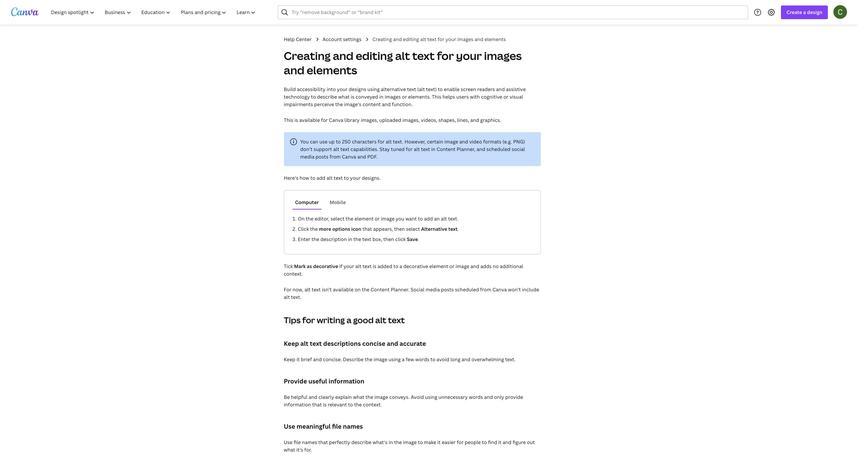 Task type: vqa. For each thing, say whether or not it's contained in the screenshot.
new
no



Task type: locate. For each thing, give the bounding box(es) containing it.
1 horizontal spatial add
[[424, 216, 433, 222]]

select
[[331, 216, 345, 222], [406, 226, 420, 232]]

1 vertical spatial available
[[333, 287, 354, 293]]

enter
[[298, 236, 311, 243]]

this is available for canva library images, uploaded images, videos, shapes, lines, and graphics.
[[284, 117, 501, 123]]

media inside the for now, alt text isn't available on the content planner. social media posts scheduled from canva won't include alt text.
[[426, 287, 440, 293]]

to inside if your alt text is added to a decorative element or image and adds no additional context.
[[394, 263, 399, 270]]

image inside "use file names that perfectly describe what's in the image to make it easier for people to find it and figure out what it's for."
[[403, 439, 417, 446]]

file up it's
[[294, 439, 301, 446]]

1 horizontal spatial words
[[469, 394, 483, 401]]

0 horizontal spatial describe
[[317, 94, 337, 100]]

1 horizontal spatial from
[[480, 287, 492, 293]]

1 vertical spatial from
[[480, 287, 492, 293]]

0 horizontal spatial from
[[330, 154, 341, 160]]

isn't
[[322, 287, 332, 293]]

1 horizontal spatial element
[[430, 263, 449, 270]]

add left an
[[424, 216, 433, 222]]

content left planner.
[[371, 287, 390, 293]]

text
[[428, 36, 437, 42], [412, 48, 435, 63], [407, 86, 416, 93], [341, 146, 350, 153], [421, 146, 430, 153], [334, 175, 343, 181], [449, 226, 458, 232], [363, 236, 372, 243], [363, 263, 372, 270], [312, 287, 321, 293], [388, 315, 405, 326], [310, 340, 322, 348]]

or up function.
[[402, 94, 407, 100]]

select up 'save'
[[406, 226, 420, 232]]

1 vertical spatial images
[[484, 48, 522, 63]]

1 horizontal spatial images,
[[403, 117, 420, 123]]

0 horizontal spatial names
[[302, 439, 317, 446]]

your inside if your alt text is added to a decorative element or image and adds no additional context.
[[344, 263, 354, 270]]

to left avoid
[[431, 356, 436, 363]]

0 vertical spatial canva
[[329, 117, 343, 123]]

names inside "use file names that perfectly describe what's in the image to make it easier for people to find it and figure out what it's for."
[[302, 439, 317, 446]]

names up perfectly
[[343, 423, 363, 431]]

you
[[396, 216, 405, 222]]

0 horizontal spatial images
[[385, 94, 401, 100]]

in down certain
[[431, 146, 436, 153]]

to right added
[[394, 263, 399, 270]]

image
[[445, 138, 458, 145], [381, 216, 395, 222], [456, 263, 470, 270], [374, 356, 388, 363], [375, 394, 388, 401], [403, 439, 417, 446]]

to inside be helpful and clearly explain what the image conveys. avoid using unnecessary words and only provide information that is relevant to the context.
[[348, 402, 353, 408]]

png)
[[513, 138, 525, 145]]

technology
[[284, 94, 310, 100]]

or left adds on the right
[[450, 263, 455, 270]]

media right social
[[426, 287, 440, 293]]

it right make
[[438, 439, 441, 446]]

make
[[424, 439, 436, 446]]

text inside if your alt text is added to a decorative element or image and adds no additional context.
[[363, 263, 372, 270]]

media down the "don't"
[[300, 154, 315, 160]]

1 vertical spatial content
[[371, 287, 390, 293]]

this down text)
[[432, 94, 442, 100]]

additional
[[500, 263, 524, 270]]

creating and editing alt text for your images and elements
[[373, 36, 506, 42], [284, 48, 522, 77]]

select up the 'options'
[[331, 216, 345, 222]]

alt inside 'link'
[[420, 36, 426, 42]]

1 vertical spatial creating
[[284, 48, 331, 63]]

using right avoid
[[425, 394, 438, 401]]

from down support
[[330, 154, 341, 160]]

now,
[[293, 287, 303, 293]]

to right text)
[[438, 86, 443, 93]]

content inside you can use up to 250 characters for alt text. however, certain image and video formats (e.g. png) don't support alt text capabilities. stay tuned for alt text in content planner, and scheduled social media posts from canva and pdf.
[[437, 146, 456, 153]]

1 vertical spatial elements
[[307, 63, 357, 77]]

2 use from the top
[[284, 439, 293, 446]]

images
[[458, 36, 474, 42], [484, 48, 522, 63], [385, 94, 401, 100]]

posts right social
[[441, 287, 454, 293]]

help center
[[284, 36, 312, 42]]

what inside build accessibility into your designs using alternative text (alt text) to enable screen readers and assistive technology to describe what is conveyed in images or elements. this helps users with cognitive or visual impairments perceive the image's content and function.
[[338, 94, 350, 100]]

images, down "content" at left top
[[361, 117, 378, 123]]

0 vertical spatial that
[[363, 226, 372, 232]]

explain
[[335, 394, 352, 401]]

use inside "use file names that perfectly describe what's in the image to make it easier for people to find it and figure out what it's for."
[[284, 439, 293, 446]]

certain
[[427, 138, 444, 145]]

image inside if your alt text is added to a decorative element or image and adds no additional context.
[[456, 263, 470, 270]]

file inside "use file names that perfectly describe what's in the image to make it easier for people to find it and figure out what it's for."
[[294, 439, 301, 446]]

this down impairments
[[284, 117, 293, 123]]

don't
[[300, 146, 313, 153]]

text. down now,
[[291, 294, 302, 301]]

editing
[[403, 36, 419, 42], [356, 48, 393, 63]]

here's how to add alt text to your designs.
[[284, 175, 381, 181]]

with
[[470, 94, 480, 100]]

a right added
[[400, 263, 402, 270]]

easier
[[442, 439, 456, 446]]

0 horizontal spatial it
[[297, 356, 300, 363]]

then down you
[[394, 226, 405, 232]]

0 horizontal spatial editing
[[356, 48, 393, 63]]

a inside dropdown button
[[804, 9, 806, 15]]

only
[[494, 394, 504, 401]]

. right 'alternative'
[[458, 226, 459, 232]]

1 vertical spatial keep
[[284, 356, 295, 363]]

no
[[493, 263, 499, 270]]

0 horizontal spatial decorative
[[313, 263, 338, 270]]

canva down 250
[[342, 154, 356, 160]]

1 vertical spatial scheduled
[[455, 287, 479, 293]]

words right few
[[415, 356, 430, 363]]

1 horizontal spatial posts
[[441, 287, 454, 293]]

adds
[[481, 263, 492, 270]]

what left it's
[[284, 447, 295, 453]]

text.
[[393, 138, 404, 145], [448, 216, 459, 222], [291, 294, 302, 301], [505, 356, 516, 363]]

1 horizontal spatial content
[[437, 146, 456, 153]]

image left make
[[403, 439, 417, 446]]

support
[[314, 146, 332, 153]]

1 vertical spatial element
[[430, 263, 449, 270]]

0 horizontal spatial using
[[368, 86, 380, 93]]

0 vertical spatial available
[[299, 117, 320, 123]]

canva left the won't
[[493, 287, 507, 293]]

it right 'find'
[[499, 439, 502, 446]]

describe inside build accessibility into your designs using alternative text (alt text) to enable screen readers and assistive technology to describe what is conveyed in images or elements. this helps users with cognitive or visual impairments perceive the image's content and function.
[[317, 94, 337, 100]]

1 horizontal spatial names
[[343, 423, 363, 431]]

scheduled
[[487, 146, 511, 153], [455, 287, 479, 293]]

0 vertical spatial use
[[284, 423, 295, 431]]

that down use meaningful file names
[[319, 439, 328, 446]]

keep down the tips
[[284, 340, 299, 348]]

to down explain
[[348, 402, 353, 408]]

create a design button
[[782, 5, 828, 19]]

0 vertical spatial select
[[331, 216, 345, 222]]

that right icon
[[363, 226, 372, 232]]

content down certain
[[437, 146, 456, 153]]

0 vertical spatial file
[[332, 423, 342, 431]]

0 vertical spatial context.
[[284, 271, 303, 277]]

describe inside "use file names that perfectly describe what's in the image to make it easier for people to find it and figure out what it's for."
[[352, 439, 372, 446]]

1 horizontal spatial .
[[458, 226, 459, 232]]

1 vertical spatial creating and editing alt text for your images and elements
[[284, 48, 522, 77]]

decorative up social
[[404, 263, 428, 270]]

image right certain
[[445, 138, 458, 145]]

1 vertical spatial that
[[312, 402, 322, 408]]

1 horizontal spatial describe
[[352, 439, 372, 446]]

file up perfectly
[[332, 423, 342, 431]]

that down clearly
[[312, 402, 322, 408]]

2 vertical spatial using
[[425, 394, 438, 401]]

to left make
[[418, 439, 423, 446]]

to right how at the left top of the page
[[311, 175, 316, 181]]

characters
[[352, 138, 377, 145]]

2 horizontal spatial using
[[425, 394, 438, 401]]

1 horizontal spatial elements
[[485, 36, 506, 42]]

be helpful and clearly explain what the image conveys. avoid using unnecessary words and only provide information that is relevant to the context.
[[284, 394, 523, 408]]

then for appears,
[[394, 226, 405, 232]]

impairments
[[284, 101, 313, 108]]

0 horizontal spatial what
[[284, 447, 295, 453]]

creating right "settings"
[[373, 36, 392, 42]]

for inside creating and editing alt text for your images and elements
[[437, 48, 454, 63]]

0 vertical spatial what
[[338, 94, 350, 100]]

0 vertical spatial elements
[[485, 36, 506, 42]]

out
[[527, 439, 535, 446]]

0 horizontal spatial file
[[294, 439, 301, 446]]

your inside 'link'
[[446, 36, 456, 42]]

unnecessary
[[439, 394, 468, 401]]

from down adds on the right
[[480, 287, 492, 293]]

1 use from the top
[[284, 423, 295, 431]]

0 vertical spatial posts
[[316, 154, 329, 160]]

1 vertical spatial information
[[284, 402, 311, 408]]

it's
[[296, 447, 303, 453]]

this
[[432, 94, 442, 100], [284, 117, 293, 123]]

1 horizontal spatial this
[[432, 94, 442, 100]]

shapes,
[[439, 117, 456, 123]]

1 vertical spatial context.
[[363, 402, 382, 408]]

0 vertical spatial scheduled
[[487, 146, 511, 153]]

canva left library
[[329, 117, 343, 123]]

for inside 'link'
[[438, 36, 445, 42]]

tips for writing a good alt text
[[284, 315, 405, 326]]

element
[[355, 216, 374, 222], [430, 263, 449, 270]]

from inside you can use up to 250 characters for alt text. however, certain image and video formats (e.g. png) don't support alt text capabilities. stay tuned for alt text in content planner, and scheduled social media posts from canva and pdf.
[[330, 154, 341, 160]]

image left conveys.
[[375, 394, 388, 401]]

1 horizontal spatial what
[[338, 94, 350, 100]]

in
[[379, 94, 384, 100], [431, 146, 436, 153], [348, 236, 352, 243], [389, 439, 393, 446]]

available down impairments
[[299, 117, 320, 123]]

decorative left if
[[313, 263, 338, 270]]

what's
[[373, 439, 388, 446]]

in up "content" at left top
[[379, 94, 384, 100]]

image inside you can use up to 250 characters for alt text. however, certain image and video formats (e.g. png) don't support alt text capabilities. stay tuned for alt text in content planner, and scheduled social media posts from canva and pdf.
[[445, 138, 458, 145]]

names up for.
[[302, 439, 317, 446]]

provide
[[506, 394, 523, 401]]

in right what's
[[389, 439, 393, 446]]

tuned
[[391, 146, 405, 153]]

it
[[297, 356, 300, 363], [438, 439, 441, 446], [499, 439, 502, 446]]

to left designs.
[[344, 175, 349, 181]]

creating down the center on the left of the page
[[284, 48, 331, 63]]

using left few
[[389, 356, 401, 363]]

words right unnecessary on the bottom right of page
[[469, 394, 483, 401]]

image inside be helpful and clearly explain what the image conveys. avoid using unnecessary words and only provide information that is relevant to the context.
[[375, 394, 388, 401]]

1 horizontal spatial it
[[438, 439, 441, 446]]

1 horizontal spatial information
[[329, 377, 365, 386]]

describe left what's
[[352, 439, 372, 446]]

cognitive
[[481, 94, 503, 100]]

is down clearly
[[323, 402, 327, 408]]

options
[[332, 226, 350, 232]]

1 horizontal spatial images
[[458, 36, 474, 42]]

overwhelming
[[472, 356, 504, 363]]

0 vertical spatial .
[[458, 226, 459, 232]]

2 decorative from the left
[[404, 263, 428, 270]]

0 horizontal spatial elements
[[307, 63, 357, 77]]

then right box,
[[384, 236, 394, 243]]

elements.
[[408, 94, 431, 100]]

1 horizontal spatial media
[[426, 287, 440, 293]]

enable
[[444, 86, 460, 93]]

available left on
[[333, 287, 354, 293]]

1 horizontal spatial editing
[[403, 36, 419, 42]]

brief
[[301, 356, 312, 363]]

screen
[[461, 86, 476, 93]]

videos,
[[421, 117, 438, 123]]

2 vertical spatial canva
[[493, 287, 507, 293]]

0 horizontal spatial creating
[[284, 48, 331, 63]]

2 vertical spatial images
[[385, 94, 401, 100]]

2 horizontal spatial what
[[353, 394, 365, 401]]

posts inside you can use up to 250 characters for alt text. however, certain image and video formats (e.g. png) don't support alt text capabilities. stay tuned for alt text in content planner, and scheduled social media posts from canva and pdf.
[[316, 154, 329, 160]]

information up explain
[[329, 377, 365, 386]]

what inside be helpful and clearly explain what the image conveys. avoid using unnecessary words and only provide information that is relevant to the context.
[[353, 394, 365, 401]]

conveyed
[[356, 94, 378, 100]]

use for use file names that perfectly describe what's in the image to make it easier for people to find it and figure out what it's for.
[[284, 439, 293, 446]]

center
[[296, 36, 312, 42]]

in inside "use file names that perfectly describe what's in the image to make it easier for people to find it and figure out what it's for."
[[389, 439, 393, 446]]

1 horizontal spatial available
[[333, 287, 354, 293]]

0 horizontal spatial information
[[284, 402, 311, 408]]

words
[[415, 356, 430, 363], [469, 394, 483, 401]]

1 vertical spatial what
[[353, 394, 365, 401]]

add right how at the left top of the page
[[317, 175, 326, 181]]

help center link
[[284, 36, 312, 43]]

images inside build accessibility into your designs using alternative text (alt text) to enable screen readers and assistive technology to describe what is conveyed in images or elements. this helps users with cognitive or visual impairments perceive the image's content and function.
[[385, 94, 401, 100]]

a
[[804, 9, 806, 15], [400, 263, 402, 270], [347, 315, 352, 326], [402, 356, 405, 363]]

scheduled inside the for now, alt text isn't available on the content planner. social media posts scheduled from canva won't include alt text.
[[455, 287, 479, 293]]

text. up tuned
[[393, 138, 404, 145]]

2 vertical spatial what
[[284, 447, 295, 453]]

0 vertical spatial information
[[329, 377, 365, 386]]

be
[[284, 394, 290, 401]]

concise
[[362, 340, 386, 348]]

to left 'find'
[[482, 439, 487, 446]]

images, left videos,
[[403, 117, 420, 123]]

media inside you can use up to 250 characters for alt text. however, certain image and video formats (e.g. png) don't support alt text capabilities. stay tuned for alt text in content planner, and scheduled social media posts from canva and pdf.
[[300, 154, 315, 160]]

text inside 'link'
[[428, 36, 437, 42]]

what up image's
[[338, 94, 350, 100]]

describe
[[317, 94, 337, 100], [352, 439, 372, 446]]

element inside if your alt text is added to a decorative element or image and adds no additional context.
[[430, 263, 449, 270]]

1 vertical spatial .
[[418, 236, 419, 243]]

0 horizontal spatial posts
[[316, 154, 329, 160]]

text. inside the for now, alt text isn't available on the content planner. social media posts scheduled from canva won't include alt text.
[[291, 294, 302, 301]]

1 vertical spatial describe
[[352, 439, 372, 446]]

you can use up to 250 characters for alt text. however, certain image and video formats (e.g. png) don't support alt text capabilities. stay tuned for alt text in content planner, and scheduled social media posts from canva and pdf.
[[300, 138, 525, 160]]

0 vertical spatial keep
[[284, 340, 299, 348]]

avoid
[[437, 356, 449, 363]]

alt inside if your alt text is added to a decorative element or image and adds no additional context.
[[356, 263, 362, 270]]

that
[[363, 226, 372, 232], [312, 402, 322, 408], [319, 439, 328, 446]]

is up image's
[[351, 94, 355, 100]]

tick mark as decorative
[[284, 263, 339, 270]]

1 horizontal spatial scheduled
[[487, 146, 511, 153]]

for.
[[305, 447, 312, 453]]

using
[[368, 86, 380, 93], [389, 356, 401, 363], [425, 394, 438, 401]]

1 keep from the top
[[284, 340, 299, 348]]

canva inside the for now, alt text isn't available on the content planner. social media posts scheduled from canva won't include alt text.
[[493, 287, 507, 293]]

(alt
[[417, 86, 425, 93]]

a left design
[[804, 9, 806, 15]]

1 vertical spatial use
[[284, 439, 293, 446]]

context. inside be helpful and clearly explain what the image conveys. avoid using unnecessary words and only provide information that is relevant to the context.
[[363, 402, 382, 408]]

it left brief
[[297, 356, 300, 363]]

0 horizontal spatial context.
[[284, 271, 303, 277]]

1 horizontal spatial decorative
[[404, 263, 428, 270]]

image left adds on the right
[[456, 263, 470, 270]]

0 vertical spatial this
[[432, 94, 442, 100]]

however,
[[405, 138, 426, 145]]

2 horizontal spatial images
[[484, 48, 522, 63]]

0 vertical spatial editing
[[403, 36, 419, 42]]

2 keep from the top
[[284, 356, 295, 363]]

keep left brief
[[284, 356, 295, 363]]

or
[[402, 94, 407, 100], [504, 94, 509, 100], [375, 216, 380, 222], [450, 263, 455, 270]]

words inside be helpful and clearly explain what the image conveys. avoid using unnecessary words and only provide information that is relevant to the context.
[[469, 394, 483, 401]]

images inside creating and editing alt text for your images and elements
[[484, 48, 522, 63]]

0 vertical spatial then
[[394, 226, 405, 232]]

1 vertical spatial then
[[384, 236, 394, 243]]

1 vertical spatial using
[[389, 356, 401, 363]]

and inside if your alt text is added to a decorative element or image and adds no additional context.
[[471, 263, 479, 270]]

information down helpful
[[284, 402, 311, 408]]

. right 'click'
[[418, 236, 419, 243]]

0 horizontal spatial this
[[284, 117, 293, 123]]

is left added
[[373, 263, 377, 270]]

a left few
[[402, 356, 405, 363]]

0 vertical spatial names
[[343, 423, 363, 431]]

1 vertical spatial select
[[406, 226, 420, 232]]

0 vertical spatial images
[[458, 36, 474, 42]]

0 horizontal spatial select
[[331, 216, 345, 222]]

decorative
[[313, 263, 338, 270], [404, 263, 428, 270]]

and
[[393, 36, 402, 42], [475, 36, 484, 42], [333, 48, 354, 63], [284, 63, 305, 77], [496, 86, 505, 93], [382, 101, 391, 108], [471, 117, 479, 123], [460, 138, 468, 145], [477, 146, 486, 153], [358, 154, 366, 160], [471, 263, 479, 270], [387, 340, 398, 348], [313, 356, 322, 363], [462, 356, 471, 363], [309, 394, 317, 401], [484, 394, 493, 401], [503, 439, 512, 446]]

then for box,
[[384, 236, 394, 243]]

what inside "use file names that perfectly describe what's in the image to make it easier for people to find it and figure out what it's for."
[[284, 447, 295, 453]]

using up "conveyed"
[[368, 86, 380, 93]]

1 horizontal spatial context.
[[363, 402, 382, 408]]

2 vertical spatial that
[[319, 439, 328, 446]]

images,
[[361, 117, 378, 123], [403, 117, 420, 123]]

text. right overwhelming
[[505, 356, 516, 363]]

christina overa image
[[834, 5, 848, 19]]

0 vertical spatial from
[[330, 154, 341, 160]]

posts down support
[[316, 154, 329, 160]]

add
[[317, 175, 326, 181], [424, 216, 433, 222]]

0 horizontal spatial images,
[[361, 117, 378, 123]]

1 horizontal spatial file
[[332, 423, 342, 431]]

or left visual
[[504, 94, 509, 100]]

describe up the perceive
[[317, 94, 337, 100]]

information
[[329, 377, 365, 386], [284, 402, 311, 408]]

what right explain
[[353, 394, 365, 401]]

1 vertical spatial posts
[[441, 287, 454, 293]]

users
[[457, 94, 469, 100]]

computer button
[[293, 196, 322, 209]]

1 vertical spatial names
[[302, 439, 317, 446]]

1 vertical spatial media
[[426, 287, 440, 293]]

to right the up
[[336, 138, 341, 145]]

2 images, from the left
[[403, 117, 420, 123]]



Task type: describe. For each thing, give the bounding box(es) containing it.
using inside build accessibility into your designs using alternative text (alt text) to enable screen readers and assistive technology to describe what is conveyed in images or elements. this helps users with cognitive or visual impairments perceive the image's content and function.
[[368, 86, 380, 93]]

on
[[298, 216, 305, 222]]

that inside "use file names that perfectly describe what's in the image to make it easier for people to find it and figure out what it's for."
[[319, 439, 328, 446]]

you
[[300, 138, 309, 145]]

social
[[411, 287, 425, 293]]

text. right an
[[448, 216, 459, 222]]

conveys.
[[389, 394, 410, 401]]

provide useful information
[[284, 377, 365, 386]]

use meaningful file names
[[284, 423, 363, 431]]

image up appears,
[[381, 216, 395, 222]]

that inside be helpful and clearly explain what the image conveys. avoid using unnecessary words and only provide information that is relevant to the context.
[[312, 402, 322, 408]]

Try "remove background" or "brand kit" search field
[[292, 6, 744, 19]]

library
[[345, 117, 360, 123]]

keep for keep alt text descriptions concise and accurate
[[284, 340, 299, 348]]

text inside build accessibility into your designs using alternative text (alt text) to enable screen readers and assistive technology to describe what is conveyed in images or elements. this helps users with cognitive or visual impairments perceive the image's content and function.
[[407, 86, 416, 93]]

context. inside if your alt text is added to a decorative element or image and adds no additional context.
[[284, 271, 303, 277]]

is inside be helpful and clearly explain what the image conveys. avoid using unnecessary words and only provide information that is relevant to the context.
[[323, 402, 327, 408]]

icon
[[351, 226, 361, 232]]

content inside the for now, alt text isn't available on the content planner. social media posts scheduled from canva won't include alt text.
[[371, 287, 390, 293]]

useful
[[309, 377, 327, 386]]

long
[[451, 356, 461, 363]]

0 vertical spatial creating and editing alt text for your images and elements
[[373, 36, 506, 42]]

elements inside creating and editing alt text for your images and elements
[[307, 63, 357, 77]]

figure
[[513, 439, 526, 446]]

clearly
[[319, 394, 334, 401]]

and inside "use file names that perfectly describe what's in the image to make it easier for people to find it and figure out what it's for."
[[503, 439, 512, 446]]

1 decorative from the left
[[313, 263, 338, 270]]

create a design
[[787, 9, 823, 15]]

a left good
[[347, 315, 352, 326]]

writing
[[317, 315, 345, 326]]

help
[[284, 36, 295, 42]]

scheduled inside you can use up to 250 characters for alt text. however, certain image and video formats (e.g. png) don't support alt text capabilities. stay tuned for alt text in content planner, and scheduled social media posts from canva and pdf.
[[487, 146, 511, 153]]

describe
[[343, 356, 364, 363]]

designs.
[[362, 175, 381, 181]]

editor,
[[315, 216, 330, 222]]

using inside be helpful and clearly explain what the image conveys. avoid using unnecessary words and only provide information that is relevant to the context.
[[425, 394, 438, 401]]

planner,
[[457, 146, 476, 153]]

capabilities.
[[351, 146, 379, 153]]

alt inside creating and editing alt text for your images and elements
[[395, 48, 410, 63]]

elements inside 'link'
[[485, 36, 506, 42]]

editing inside creating and editing alt text for your images and elements 'link'
[[403, 36, 419, 42]]

people
[[465, 439, 481, 446]]

alternative
[[421, 226, 447, 232]]

computer
[[295, 199, 319, 206]]

0 vertical spatial words
[[415, 356, 430, 363]]

more
[[319, 226, 331, 232]]

account
[[323, 36, 342, 42]]

helpful
[[291, 394, 308, 401]]

good
[[353, 315, 374, 326]]

mobile button
[[327, 196, 349, 209]]

won't
[[508, 287, 521, 293]]

content
[[363, 101, 381, 108]]

or inside if your alt text is added to a decorative element or image and adds no additional context.
[[450, 263, 455, 270]]

avoid
[[411, 394, 424, 401]]

designs
[[349, 86, 366, 93]]

helps
[[443, 94, 455, 100]]

your inside build accessibility into your designs using alternative text (alt text) to enable screen readers and assistive technology to describe what is conveyed in images or elements. this helps users with cognitive or visual impairments perceive the image's content and function.
[[337, 86, 348, 93]]

image down concise
[[374, 356, 388, 363]]

a inside if your alt text is added to a decorative element or image and adds no additional context.
[[400, 263, 402, 270]]

creating inside 'link'
[[373, 36, 392, 42]]

canva inside you can use up to 250 characters for alt text. however, certain image and video formats (e.g. png) don't support alt text capabilities. stay tuned for alt text in content planner, and scheduled social media posts from canva and pdf.
[[342, 154, 356, 160]]

box,
[[373, 236, 382, 243]]

uploaded
[[379, 117, 401, 123]]

tips
[[284, 315, 301, 326]]

relevant
[[328, 402, 347, 408]]

use file names that perfectly describe what's in the image to make it easier for people to find it and figure out what it's for.
[[284, 439, 535, 453]]

from inside the for now, alt text isn't available on the content planner. social media posts scheduled from canva won't include alt text.
[[480, 287, 492, 293]]

into
[[327, 86, 336, 93]]

as
[[307, 263, 312, 270]]

1 horizontal spatial using
[[389, 356, 401, 363]]

an
[[434, 216, 440, 222]]

if your alt text is added to a decorative element or image and adds no additional context.
[[284, 263, 524, 277]]

on
[[355, 287, 361, 293]]

click
[[395, 236, 406, 243]]

image's
[[344, 101, 362, 108]]

how
[[300, 175, 309, 181]]

the inside the for now, alt text isn't available on the content planner. social media posts scheduled from canva won't include alt text.
[[362, 287, 370, 293]]

the inside "use file names that perfectly describe what's in the image to make it easier for people to find it and figure out what it's for."
[[394, 439, 402, 446]]

1 vertical spatial this
[[284, 117, 293, 123]]

text. inside you can use up to 250 characters for alt text. however, certain image and video formats (e.g. png) don't support alt text capabilities. stay tuned for alt text in content planner, and scheduled social media posts from canva and pdf.
[[393, 138, 404, 145]]

in inside you can use up to 250 characters for alt text. however, certain image and video formats (e.g. png) don't support alt text capabilities. stay tuned for alt text in content planner, and scheduled social media posts from canva and pdf.
[[431, 146, 436, 153]]

text inside the for now, alt text isn't available on the content planner. social media posts scheduled from canva won't include alt text.
[[312, 287, 321, 293]]

the inside build accessibility into your designs using alternative text (alt text) to enable screen readers and assistive technology to describe what is conveyed in images or elements. this helps users with cognitive or visual impairments perceive the image's content and function.
[[335, 101, 343, 108]]

few
[[406, 356, 414, 363]]

(e.g.
[[503, 138, 512, 145]]

lines,
[[457, 117, 469, 123]]

to down accessibility
[[311, 94, 316, 100]]

keep alt text descriptions concise and accurate
[[284, 340, 426, 348]]

information inside be helpful and clearly explain what the image conveys. avoid using unnecessary words and only provide information that is relevant to the context.
[[284, 402, 311, 408]]

or up click the more options icon that appears, then select alternative text .
[[375, 216, 380, 222]]

use
[[320, 138, 328, 145]]

mobile
[[330, 199, 346, 206]]

settings
[[343, 36, 362, 42]]

is inside build accessibility into your designs using alternative text (alt text) to enable screen readers and assistive technology to describe what is conveyed in images or elements. this helps users with cognitive or visual impairments perceive the image's content and function.
[[351, 94, 355, 100]]

0 horizontal spatial .
[[418, 236, 419, 243]]

1 images, from the left
[[361, 117, 378, 123]]

for
[[284, 287, 292, 293]]

250
[[342, 138, 351, 145]]

1 vertical spatial editing
[[356, 48, 393, 63]]

is inside if your alt text is added to a decorative element or image and adds no additional context.
[[373, 263, 377, 270]]

design
[[808, 9, 823, 15]]

added
[[378, 263, 392, 270]]

this inside build accessibility into your designs using alternative text (alt text) to enable screen readers and assistive technology to describe what is conveyed in images or elements. this helps users with cognitive or visual impairments perceive the image's content and function.
[[432, 94, 442, 100]]

0 horizontal spatial available
[[299, 117, 320, 123]]

keep for keep it brief and concise. describe the image using a few words to avoid long and overwhelming text.
[[284, 356, 295, 363]]

1 horizontal spatial select
[[406, 226, 420, 232]]

text)
[[426, 86, 437, 93]]

concise.
[[323, 356, 342, 363]]

in inside build accessibility into your designs using alternative text (alt text) to enable screen readers and assistive technology to describe what is conveyed in images or elements. this helps users with cognitive or visual impairments perceive the image's content and function.
[[379, 94, 384, 100]]

include
[[522, 287, 539, 293]]

meaningful
[[297, 423, 331, 431]]

use for use meaningful file names
[[284, 423, 295, 431]]

create
[[787, 9, 803, 15]]

perfectly
[[329, 439, 350, 446]]

visual
[[510, 94, 523, 100]]

formats
[[483, 138, 502, 145]]

assistive
[[506, 86, 526, 93]]

pdf.
[[367, 154, 378, 160]]

creating inside creating and editing alt text for your images and elements
[[284, 48, 331, 63]]

is down impairments
[[295, 117, 298, 123]]

for inside "use file names that perfectly describe what's in the image to make it easier for people to find it and figure out what it's for."
[[457, 439, 464, 446]]

mark
[[294, 263, 306, 270]]

can
[[310, 138, 318, 145]]

2 horizontal spatial it
[[499, 439, 502, 446]]

to right want
[[418, 216, 423, 222]]

here's
[[284, 175, 299, 181]]

build
[[284, 86, 296, 93]]

in down icon
[[348, 236, 352, 243]]

readers
[[478, 86, 495, 93]]

0 vertical spatial add
[[317, 175, 326, 181]]

decorative inside if your alt text is added to a decorative element or image and adds no additional context.
[[404, 263, 428, 270]]

images inside 'link'
[[458, 36, 474, 42]]

if
[[339, 263, 343, 270]]

creating and editing alt text for your images and elements link
[[373, 36, 506, 43]]

to inside you can use up to 250 characters for alt text. however, certain image and video formats (e.g. png) don't support alt text capabilities. stay tuned for alt text in content planner, and scheduled social media posts from canva and pdf.
[[336, 138, 341, 145]]

posts inside the for now, alt text isn't available on the content planner. social media posts scheduled from canva won't include alt text.
[[441, 287, 454, 293]]

available inside the for now, alt text isn't available on the content planner. social media posts scheduled from canva won't include alt text.
[[333, 287, 354, 293]]

top level navigation element
[[47, 5, 262, 19]]

click
[[298, 226, 309, 232]]

tick
[[284, 263, 293, 270]]

description
[[321, 236, 347, 243]]

0 horizontal spatial element
[[355, 216, 374, 222]]

build accessibility into your designs using alternative text (alt text) to enable screen readers and assistive technology to describe what is conveyed in images or elements. this helps users with cognitive or visual impairments perceive the image's content and function.
[[284, 86, 526, 108]]

appears,
[[373, 226, 393, 232]]



